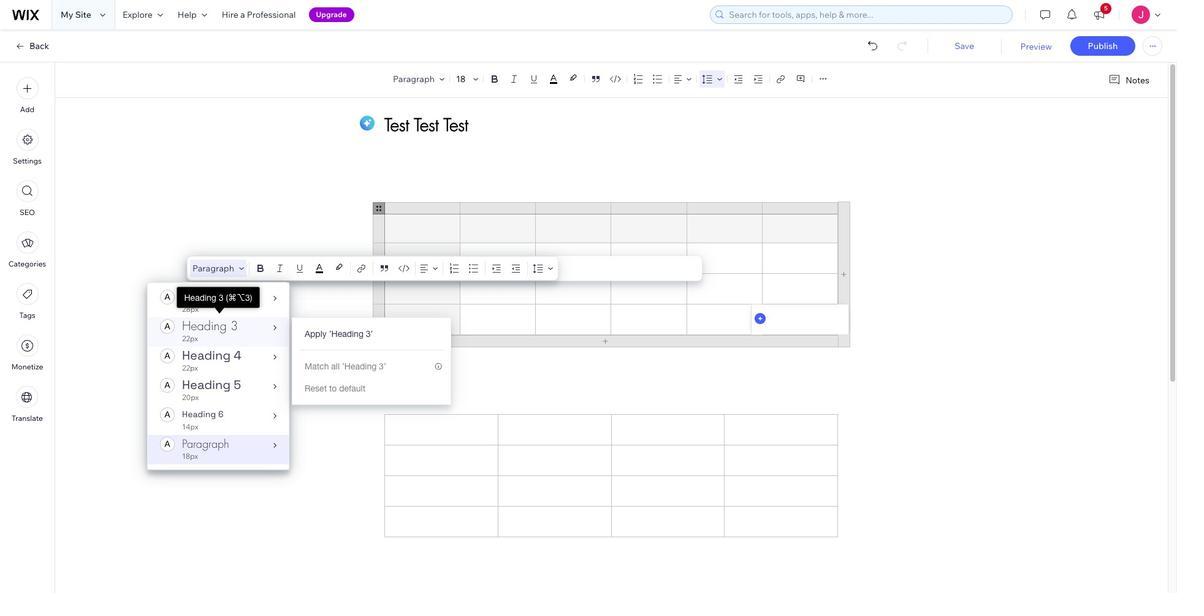 Task type: vqa. For each thing, say whether or not it's contained in the screenshot.
topmost eCommerce
no



Task type: describe. For each thing, give the bounding box(es) containing it.
heading 4
[[182, 348, 241, 364]]

reset
[[305, 384, 327, 394]]

group image for heading 5
[[160, 378, 175, 393]]

save
[[955, 40, 974, 51]]

preview button
[[1020, 41, 1052, 52]]

09 icons / 05 xlarge48 / 07 arrow / 01 arrow right image for 3
[[273, 326, 276, 330]]

2
[[230, 289, 238, 305]]

apply 'heading 3'
[[305, 329, 373, 339]]

0 horizontal spatial 5
[[234, 377, 241, 393]]

1 vertical spatial 'heading
[[342, 362, 377, 372]]

14px
[[182, 422, 198, 432]]

upgrade
[[316, 10, 347, 19]]

monetize
[[11, 362, 43, 372]]

menu containing add
[[0, 70, 55, 430]]

2 vertical spatial paragraph
[[182, 437, 229, 451]]

professional
[[247, 9, 296, 20]]

settings
[[13, 156, 42, 166]]

my
[[61, 9, 73, 20]]

back
[[29, 40, 49, 51]]

notes
[[1126, 74, 1150, 86]]

hire
[[222, 9, 238, 20]]

5 inside 5 button
[[1104, 4, 1108, 12]]

0 vertical spatial 'heading
[[329, 329, 364, 339]]

my site
[[61, 9, 91, 20]]

09 icons / 05 xlarge48 / 07 arrow / 01 arrow right image for 6
[[273, 414, 276, 419]]

categories
[[8, 259, 46, 269]]

add button
[[16, 77, 38, 114]]

default
[[339, 384, 365, 394]]

all
[[331, 362, 340, 372]]

28px
[[182, 305, 199, 314]]

preview
[[1020, 41, 1052, 52]]

Search for tools, apps, help & more... field
[[725, 6, 1009, 23]]

settings button
[[13, 129, 42, 166]]

notes button
[[1104, 72, 1153, 88]]

1 horizontal spatial 3'
[[379, 362, 386, 372]]

hire a professional link
[[214, 0, 303, 29]]

heading for heading 2
[[182, 289, 227, 305]]

6 09 icons / 05 xlarge48 / 07 arrow / 01 arrow right image from the top
[[273, 443, 276, 448]]

group image for heading 6
[[160, 407, 175, 422]]

publish
[[1088, 40, 1118, 51]]

Font Size field
[[455, 73, 468, 85]]

6
[[218, 409, 223, 420]]

group image
[[160, 290, 175, 304]]

seo button
[[16, 180, 38, 217]]

small plus image
[[755, 313, 766, 324]]

reset to default
[[305, 384, 365, 394]]

heading for heading 5
[[182, 377, 231, 393]]

group image for heading 3
[[160, 319, 175, 334]]

09 icons / 05 xlarge48 / 07 arrow / 01 arrow right image for 4
[[273, 355, 276, 360]]

09 icons / 05 xlarge48 / 07 arrow / 01 arrow right image for 2
[[273, 296, 276, 301]]

help button
[[170, 0, 214, 29]]

heading for heading 6
[[182, 409, 216, 420]]

heading 5
[[182, 377, 241, 393]]

seo
[[20, 208, 35, 217]]



Task type: locate. For each thing, give the bounding box(es) containing it.
1 horizontal spatial 5
[[1104, 4, 1108, 12]]

a
[[240, 9, 245, 20]]

help
[[178, 9, 197, 20]]

tags
[[19, 311, 35, 320]]

translate button
[[12, 386, 43, 423]]

1 vertical spatial 3'
[[379, 362, 386, 372]]

18px
[[182, 452, 198, 461]]

2 22px from the top
[[182, 364, 198, 373]]

1 vertical spatial paragraph
[[193, 263, 234, 274]]

1 vertical spatial 22px
[[182, 364, 198, 373]]

paragraph for paragraph button to the bottom
[[193, 263, 234, 274]]

1 group image from the top
[[160, 319, 175, 334]]

paragraph button
[[391, 71, 447, 88], [190, 260, 246, 277]]

5 group image from the top
[[160, 437, 175, 452]]

5 09 icons / 05 xlarge48 / 07 arrow / 01 arrow right image from the top
[[273, 414, 276, 419]]

back button
[[15, 40, 49, 51]]

heading 2
[[182, 289, 238, 305]]

heading
[[182, 289, 227, 305], [182, 318, 227, 334], [182, 348, 231, 364], [182, 377, 231, 393], [182, 409, 216, 420]]

20px
[[182, 393, 199, 402]]

add
[[20, 105, 34, 114]]

heading up heading 6 on the bottom left of the page
[[182, 377, 231, 393]]

paragraph
[[393, 74, 435, 85], [193, 263, 234, 274], [182, 437, 229, 451]]

5 down 4
[[234, 377, 241, 393]]

group image for paragraph
[[160, 437, 175, 452]]

22px
[[182, 334, 198, 343], [182, 364, 198, 373]]

4 heading from the top
[[182, 377, 231, 393]]

'heading
[[329, 329, 364, 339], [342, 362, 377, 372]]

explore
[[123, 9, 153, 20]]

22px for heading 3
[[182, 334, 198, 343]]

paragraph up 'heading 2'
[[193, 263, 234, 274]]

Add a Catchy Title text field
[[384, 113, 824, 136]]

paragraph button up 'heading 2'
[[190, 260, 246, 277]]

'heading right apply
[[329, 329, 364, 339]]

22px for heading 4
[[182, 364, 198, 373]]

0 vertical spatial paragraph button
[[391, 71, 447, 88]]

3 group image from the top
[[160, 378, 175, 393]]

heading 3
[[182, 318, 238, 334]]

heading up 14px
[[182, 409, 216, 420]]

to
[[329, 384, 337, 394]]

2 heading from the top
[[182, 318, 227, 334]]

hire a professional
[[222, 9, 296, 20]]

3 09 icons / 05 xlarge48 / 07 arrow / 01 arrow right image from the top
[[273, 355, 276, 360]]

upgrade button
[[309, 7, 354, 22]]

heading for heading 4
[[182, 348, 231, 364]]

publish button
[[1070, 36, 1135, 56]]

2 09 icons / 05 xlarge48 / 07 arrow / 01 arrow right image from the top
[[273, 326, 276, 330]]

paragraph button left font size field
[[391, 71, 447, 88]]

'heading up default
[[342, 362, 377, 372]]

22px up heading 4
[[182, 334, 198, 343]]

1 heading from the top
[[182, 289, 227, 305]]

3' up match all 'heading 3'
[[366, 329, 373, 339]]

heading down 28px at left bottom
[[182, 318, 227, 334]]

3
[[230, 318, 238, 334]]

09 icons / 05 xlarge48 / 07 arrow / 01 arrow right image for 5
[[273, 384, 276, 389]]

4 group image from the top
[[160, 407, 175, 422]]

heading down heading 3
[[182, 348, 231, 364]]

3 heading from the top
[[182, 348, 231, 364]]

heading for heading 3
[[182, 318, 227, 334]]

categories button
[[8, 232, 46, 269]]

3'
[[366, 329, 373, 339], [379, 362, 386, 372]]

5
[[1104, 4, 1108, 12], [234, 377, 241, 393]]

menu
[[0, 70, 55, 430]]

0 vertical spatial 5
[[1104, 4, 1108, 12]]

0 horizontal spatial paragraph button
[[190, 260, 246, 277]]

group image for heading 4
[[160, 349, 175, 363]]

1 horizontal spatial paragraph button
[[391, 71, 447, 88]]

paragraph up 18px
[[182, 437, 229, 451]]

heading left 2
[[182, 289, 227, 305]]

0 horizontal spatial 3'
[[366, 329, 373, 339]]

1 vertical spatial 5
[[234, 377, 241, 393]]

5 heading from the top
[[182, 409, 216, 420]]

0 vertical spatial paragraph
[[393, 74, 435, 85]]

2 group image from the top
[[160, 349, 175, 363]]

5 button
[[1086, 0, 1113, 29]]

4 09 icons / 05 xlarge48 / 07 arrow / 01 arrow right image from the top
[[273, 384, 276, 389]]

group image
[[160, 319, 175, 334], [160, 349, 175, 363], [160, 378, 175, 393], [160, 407, 175, 422], [160, 437, 175, 452]]

translate
[[12, 414, 43, 423]]

4
[[234, 348, 241, 364]]

match
[[305, 362, 329, 372]]

0 vertical spatial 3'
[[366, 329, 373, 339]]

1 09 icons / 05 xlarge48 / 07 arrow / 01 arrow right image from the top
[[273, 296, 276, 301]]

3' right all
[[379, 362, 386, 372]]

0 vertical spatial 22px
[[182, 334, 198, 343]]

5 up publish button
[[1104, 4, 1108, 12]]

paragraph left font size field
[[393, 74, 435, 85]]

tags button
[[16, 283, 38, 320]]

small plus button
[[755, 313, 766, 324]]

1 vertical spatial paragraph button
[[190, 260, 246, 277]]

save button
[[940, 40, 989, 51]]

apply
[[305, 329, 327, 339]]

monetize button
[[11, 335, 43, 372]]

heading 6
[[182, 409, 223, 420]]

1 22px from the top
[[182, 334, 198, 343]]

22px up heading 5
[[182, 364, 198, 373]]

site
[[75, 9, 91, 20]]

09 icons / 05 xlarge48 / 07 arrow / 01 arrow right image
[[273, 296, 276, 301], [273, 326, 276, 330], [273, 355, 276, 360], [273, 384, 276, 389], [273, 414, 276, 419], [273, 443, 276, 448]]

paragraph for the topmost paragraph button
[[393, 74, 435, 85]]

match all 'heading 3'
[[305, 362, 386, 372]]



